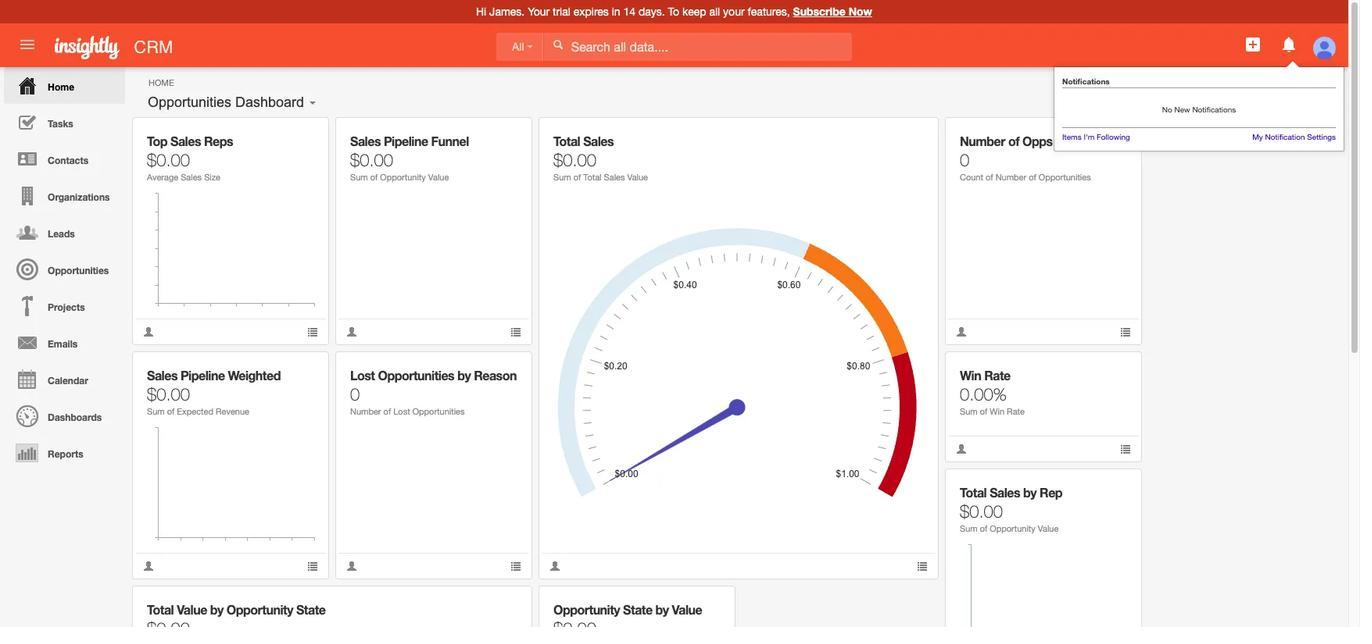 Task type: locate. For each thing, give the bounding box(es) containing it.
$0.00 down total sales by rep link
[[960, 502, 1003, 522]]

wrench image for $0.00
[[906, 129, 917, 140]]

pipeline for funnel
[[384, 134, 428, 149]]

items
[[1063, 132, 1082, 142]]

lost down user icon
[[350, 368, 375, 383]]

$0.00 inside total sales by rep $0.00 sum of opportunity value
[[960, 502, 1003, 522]]

0 horizontal spatial win
[[960, 368, 981, 383]]

calendar
[[48, 375, 88, 387]]

rate down win rate link
[[1007, 407, 1025, 417]]

0 down user icon
[[350, 385, 360, 405]]

wrench image
[[499, 129, 510, 140], [499, 364, 510, 374], [1109, 364, 1120, 374], [1109, 481, 1120, 492], [703, 598, 714, 609]]

number inside the lost opportunities by reason 0 number of lost opportunities
[[350, 407, 381, 417]]

hi
[[476, 5, 486, 18]]

sum down total sales link
[[554, 173, 571, 182]]

top sales reps $0.00 average sales size
[[147, 134, 233, 182]]

trial
[[553, 5, 571, 18]]

of inside total sales by rep $0.00 sum of opportunity value
[[980, 525, 988, 534]]

0 vertical spatial 0
[[960, 150, 970, 170]]

navigation
[[0, 67, 125, 471]]

lost down lost opportunities by reason link on the left of the page
[[393, 407, 410, 417]]

size
[[204, 173, 220, 182]]

2 horizontal spatial state
[[1072, 134, 1102, 149]]

subscribe now link
[[793, 5, 872, 18]]

0 inside the lost opportunities by reason 0 number of lost opportunities
[[350, 385, 360, 405]]

of down total sales link
[[574, 173, 581, 182]]

sales pipeline funnel $0.00 sum of opportunity value
[[350, 134, 469, 182]]

0 vertical spatial win
[[960, 368, 981, 383]]

of inside the lost opportunities by reason 0 number of lost opportunities
[[384, 407, 391, 417]]

rate up 0.00%
[[984, 368, 1011, 383]]

in
[[612, 5, 620, 18]]

of right count
[[986, 173, 993, 182]]

projects
[[48, 302, 85, 314]]

$0.00 inside sales pipeline funnel $0.00 sum of opportunity value
[[350, 150, 393, 170]]

new
[[1175, 105, 1190, 114]]

list image for reps
[[307, 327, 318, 338]]

white image
[[553, 39, 564, 50]]

0 inside number of opps by state 0 count of number of opportunities
[[960, 150, 970, 170]]

state for total value by opportunity state
[[296, 603, 326, 618]]

1 horizontal spatial 0
[[960, 150, 970, 170]]

notification
[[1265, 132, 1305, 142]]

home inside navigation
[[48, 81, 74, 93]]

win down 0.00%
[[990, 407, 1005, 417]]

1 horizontal spatial home
[[149, 78, 174, 88]]

sales inside total sales by rep $0.00 sum of opportunity value
[[990, 486, 1020, 500]]

of inside win rate 0.00% sum of win rate
[[980, 407, 988, 417]]

1 horizontal spatial notifications
[[1193, 105, 1236, 114]]

value inside total sales $0.00 sum of total sales value
[[627, 173, 648, 182]]

crm
[[134, 38, 173, 57]]

0 vertical spatial notifications
[[1063, 77, 1110, 86]]

state inside number of opps by state 0 count of number of opportunities
[[1072, 134, 1102, 149]]

pipeline
[[384, 134, 428, 149], [181, 368, 225, 383]]

home
[[149, 78, 174, 88], [48, 81, 74, 93]]

total sales by rep $0.00 sum of opportunity value
[[960, 486, 1063, 534]]

lost opportunities by reason link
[[350, 368, 517, 383]]

weighted
[[228, 368, 281, 383]]

1 horizontal spatial pipeline
[[384, 134, 428, 149]]

subscribe
[[793, 5, 846, 18]]

0 horizontal spatial notifications
[[1063, 77, 1110, 86]]

1 vertical spatial notifications
[[1193, 105, 1236, 114]]

0 vertical spatial lost
[[350, 368, 375, 383]]

rep
[[1040, 486, 1063, 500]]

your
[[528, 5, 550, 18]]

average
[[147, 173, 178, 182]]

my notification settings
[[1253, 132, 1336, 142]]

0 vertical spatial pipeline
[[384, 134, 428, 149]]

of left expected
[[167, 407, 175, 417]]

of down total sales by rep link
[[980, 525, 988, 534]]

my notification settings link
[[1253, 132, 1336, 142]]

opportunity inside total sales by rep $0.00 sum of opportunity value
[[990, 525, 1036, 534]]

following
[[1097, 132, 1130, 142]]

pipeline left funnel
[[384, 134, 428, 149]]

sum left expected
[[147, 407, 165, 417]]

opportunities inside number of opps by state 0 count of number of opportunities
[[1039, 173, 1091, 182]]

notifications right new
[[1193, 105, 1236, 114]]

1 horizontal spatial state
[[623, 603, 653, 618]]

by inside the lost opportunities by reason 0 number of lost opportunities
[[457, 368, 471, 383]]

settings
[[1307, 132, 1336, 142]]

0 up count
[[960, 150, 970, 170]]

$0.00 up average
[[147, 150, 190, 170]]

opportunities dashboard button
[[142, 91, 310, 114]]

of
[[1009, 134, 1020, 149], [370, 173, 378, 182], [574, 173, 581, 182], [986, 173, 993, 182], [1029, 173, 1037, 182], [167, 407, 175, 417], [384, 407, 391, 417], [980, 407, 988, 417], [980, 525, 988, 534]]

value
[[428, 173, 449, 182], [627, 173, 648, 182], [1038, 525, 1059, 534], [177, 603, 207, 618], [672, 603, 702, 618]]

opportunity state by value link
[[554, 603, 702, 618]]

number down lost opportunities by reason link on the left of the page
[[350, 407, 381, 417]]

2 vertical spatial number
[[350, 407, 381, 417]]

opportunity state by value
[[554, 603, 702, 618]]

wrench image
[[296, 129, 307, 140], [906, 129, 917, 140], [296, 364, 307, 374], [499, 598, 510, 609]]

of down lost opportunities by reason link on the left of the page
[[384, 407, 391, 417]]

0 horizontal spatial lost
[[350, 368, 375, 383]]

of down sales pipeline funnel link
[[370, 173, 378, 182]]

now
[[849, 5, 872, 18]]

sum
[[350, 173, 368, 182], [554, 173, 571, 182], [147, 407, 165, 417], [960, 407, 978, 417], [960, 525, 978, 534]]

of inside total sales $0.00 sum of total sales value
[[574, 173, 581, 182]]

number
[[960, 134, 1005, 149], [996, 173, 1027, 182], [350, 407, 381, 417]]

state
[[1072, 134, 1102, 149], [296, 603, 326, 618], [623, 603, 653, 618]]

sales inside sales pipeline weighted $0.00 sum of expected revenue
[[147, 368, 177, 383]]

$0.00 down total sales link
[[554, 150, 597, 170]]

0 vertical spatial number
[[960, 134, 1005, 149]]

win up 0.00%
[[960, 368, 981, 383]]

sales
[[170, 134, 201, 149], [350, 134, 381, 149], [583, 134, 614, 149], [181, 173, 202, 182], [604, 173, 625, 182], [147, 368, 177, 383], [990, 486, 1020, 500]]

total inside total sales by rep $0.00 sum of opportunity value
[[960, 486, 987, 500]]

wrench image for reps
[[296, 129, 307, 140]]

hi james. your trial expires in 14 days. to keep all your features, subscribe now
[[476, 5, 872, 18]]

pipeline inside sales pipeline weighted $0.00 sum of expected revenue
[[181, 368, 225, 383]]

reason
[[474, 368, 517, 383]]

1 vertical spatial lost
[[393, 407, 410, 417]]

total
[[554, 134, 580, 149], [583, 173, 602, 182], [960, 486, 987, 500], [147, 603, 174, 618]]

sum down sales pipeline funnel link
[[350, 173, 368, 182]]

0 horizontal spatial pipeline
[[181, 368, 225, 383]]

top sales reps link
[[147, 134, 233, 149]]

tasks
[[48, 118, 73, 130]]

0 vertical spatial rate
[[984, 368, 1011, 383]]

$0.00
[[147, 150, 190, 170], [350, 150, 393, 170], [554, 150, 597, 170], [147, 385, 190, 405], [960, 502, 1003, 522]]

home up tasks link
[[48, 81, 74, 93]]

0
[[960, 150, 970, 170], [350, 385, 360, 405]]

pipeline inside sales pipeline funnel $0.00 sum of opportunity value
[[384, 134, 428, 149]]

$0.00 for sales pipeline weighted
[[147, 385, 190, 405]]

1 vertical spatial win
[[990, 407, 1005, 417]]

opportunities dashboard
[[148, 95, 304, 110]]

1 vertical spatial pipeline
[[181, 368, 225, 383]]

pipeline up expected
[[181, 368, 225, 383]]

$0.00 up expected
[[147, 385, 190, 405]]

by
[[1056, 134, 1069, 149], [457, 368, 471, 383], [1023, 486, 1037, 500], [210, 603, 224, 618], [656, 603, 669, 618]]

list image
[[307, 327, 318, 338], [307, 561, 318, 572], [917, 561, 928, 572]]

$0.00 inside sales pipeline weighted $0.00 sum of expected revenue
[[147, 385, 190, 405]]

home down crm
[[149, 78, 174, 88]]

by inside total sales by rep $0.00 sum of opportunity value
[[1023, 486, 1037, 500]]

reps
[[204, 134, 233, 149]]

0 horizontal spatial state
[[296, 603, 326, 618]]

win
[[960, 368, 981, 383], [990, 407, 1005, 417]]

by inside number of opps by state 0 count of number of opportunities
[[1056, 134, 1069, 149]]

emails
[[48, 339, 78, 350]]

total for $0.00
[[960, 486, 987, 500]]

notifications up i'm
[[1063, 77, 1110, 86]]

number up count
[[960, 134, 1005, 149]]

14
[[624, 5, 636, 18]]

sum down 0.00%
[[960, 407, 978, 417]]

1 vertical spatial rate
[[1007, 407, 1025, 417]]

list image
[[511, 327, 521, 338], [1120, 327, 1131, 338], [1120, 444, 1131, 455], [511, 561, 521, 572]]

0 horizontal spatial 0
[[350, 385, 360, 405]]

of down 0.00%
[[980, 407, 988, 417]]

opportunity
[[380, 173, 426, 182], [990, 525, 1036, 534], [227, 603, 293, 618], [554, 603, 620, 618]]

expires
[[574, 5, 609, 18]]

contacts link
[[4, 141, 125, 177]]

of inside sales pipeline funnel $0.00 sum of opportunity value
[[370, 173, 378, 182]]

number of opps by state 0 count of number of opportunities
[[960, 134, 1102, 182]]

pipeline for weighted
[[181, 368, 225, 383]]

1 vertical spatial 0
[[350, 385, 360, 405]]

dashboards
[[48, 412, 102, 424]]

projects link
[[4, 288, 125, 324]]

rate
[[984, 368, 1011, 383], [1007, 407, 1025, 417]]

$0.00 inside top sales reps $0.00 average sales size
[[147, 150, 190, 170]]

expected
[[177, 407, 213, 417]]

total value by opportunity state
[[147, 603, 326, 618]]

sum inside win rate 0.00% sum of win rate
[[960, 407, 978, 417]]

sales pipeline funnel link
[[350, 134, 469, 149]]

user image
[[143, 327, 154, 338], [956, 327, 967, 338], [956, 444, 967, 455], [143, 561, 154, 572], [346, 561, 357, 572], [550, 561, 561, 572]]

number right count
[[996, 173, 1027, 182]]

0 horizontal spatial home
[[48, 81, 74, 93]]

sum down total sales by rep link
[[960, 525, 978, 534]]

items i'm following
[[1063, 132, 1130, 142]]

$0.00 down sales pipeline funnel link
[[350, 150, 393, 170]]



Task type: vqa. For each thing, say whether or not it's contained in the screenshot.
Reps list image
yes



Task type: describe. For each thing, give the bounding box(es) containing it.
sales pipeline weighted link
[[147, 368, 281, 383]]

organizations
[[48, 192, 110, 203]]

notifications image
[[1280, 35, 1298, 54]]

opportunity inside sales pipeline funnel $0.00 sum of opportunity value
[[380, 173, 426, 182]]

total for state
[[147, 603, 174, 618]]

value inside total sales by rep $0.00 sum of opportunity value
[[1038, 525, 1059, 534]]

dashboards link
[[4, 398, 125, 435]]

sales inside sales pipeline funnel $0.00 sum of opportunity value
[[350, 134, 381, 149]]

leads
[[48, 228, 75, 240]]

$0.00 for sales pipeline funnel
[[350, 150, 393, 170]]

no
[[1162, 105, 1172, 114]]

$0.00 inside total sales $0.00 sum of total sales value
[[554, 150, 597, 170]]

funnel
[[431, 134, 469, 149]]

reports link
[[4, 435, 125, 471]]

total sales by rep link
[[960, 486, 1063, 500]]

list image for 0.00%
[[1120, 444, 1131, 455]]

list image for $0.00
[[917, 561, 928, 572]]

all
[[512, 41, 524, 53]]

list image for opps
[[1120, 327, 1131, 338]]

james.
[[490, 5, 525, 18]]

days.
[[639, 5, 665, 18]]

reports
[[48, 449, 83, 460]]

by for $0.00
[[1023, 486, 1037, 500]]

all link
[[496, 33, 544, 61]]

wrench image for weighted
[[296, 364, 307, 374]]

of inside sales pipeline weighted $0.00 sum of expected revenue
[[167, 407, 175, 417]]

$0.00 for top sales reps
[[147, 150, 190, 170]]

of down number of opps by state link
[[1029, 173, 1037, 182]]

revenue
[[216, 407, 249, 417]]

calendar link
[[4, 361, 125, 398]]

items i'm following link
[[1063, 132, 1130, 142]]

by for state
[[210, 603, 224, 618]]

all
[[710, 5, 720, 18]]

sum inside sales pipeline funnel $0.00 sum of opportunity value
[[350, 173, 368, 182]]

opportunities link
[[4, 251, 125, 288]]

your
[[723, 5, 745, 18]]

lost opportunities by reason 0 number of lost opportunities
[[350, 368, 517, 417]]

of left "opps"
[[1009, 134, 1020, 149]]

opps
[[1023, 134, 1053, 149]]

to
[[668, 5, 679, 18]]

opportunities inside "link"
[[48, 265, 109, 277]]

list image for by
[[511, 561, 521, 572]]

i'm
[[1084, 132, 1095, 142]]

1 horizontal spatial lost
[[393, 407, 410, 417]]

sales pipeline weighted $0.00 sum of expected revenue
[[147, 368, 281, 417]]

1 vertical spatial number
[[996, 173, 1027, 182]]

total for of
[[554, 134, 580, 149]]

navigation containing home
[[0, 67, 125, 471]]

value inside sales pipeline funnel $0.00 sum of opportunity value
[[428, 173, 449, 182]]

win rate link
[[960, 368, 1011, 383]]

my
[[1253, 132, 1263, 142]]

count
[[960, 173, 984, 182]]

sum inside sales pipeline weighted $0.00 sum of expected revenue
[[147, 407, 165, 417]]

Search all data.... text field
[[544, 33, 852, 61]]

win rate 0.00% sum of win rate
[[960, 368, 1025, 417]]

home link
[[4, 67, 125, 104]]

organizations link
[[4, 177, 125, 214]]

0.00%
[[960, 385, 1007, 405]]

emails link
[[4, 324, 125, 361]]

total value by opportunity state link
[[147, 603, 326, 618]]

top
[[147, 134, 167, 149]]

opportunities inside button
[[148, 95, 231, 110]]

sum inside total sales by rep $0.00 sum of opportunity value
[[960, 525, 978, 534]]

features,
[[748, 5, 790, 18]]

tasks link
[[4, 104, 125, 141]]

state for number of opps by state 0 count of number of opportunities
[[1072, 134, 1102, 149]]

total sales $0.00 sum of total sales value
[[554, 134, 648, 182]]

1 horizontal spatial win
[[990, 407, 1005, 417]]

sum inside total sales $0.00 sum of total sales value
[[554, 173, 571, 182]]

user image
[[346, 327, 357, 338]]

by for 0
[[457, 368, 471, 383]]

no new notifications
[[1162, 105, 1236, 114]]

contacts
[[48, 155, 88, 167]]

dashboard
[[235, 95, 304, 110]]

list image for weighted
[[307, 561, 318, 572]]

keep
[[683, 5, 706, 18]]

leads link
[[4, 214, 125, 251]]

total sales link
[[554, 134, 614, 149]]

number of opps by state link
[[960, 134, 1102, 149]]



